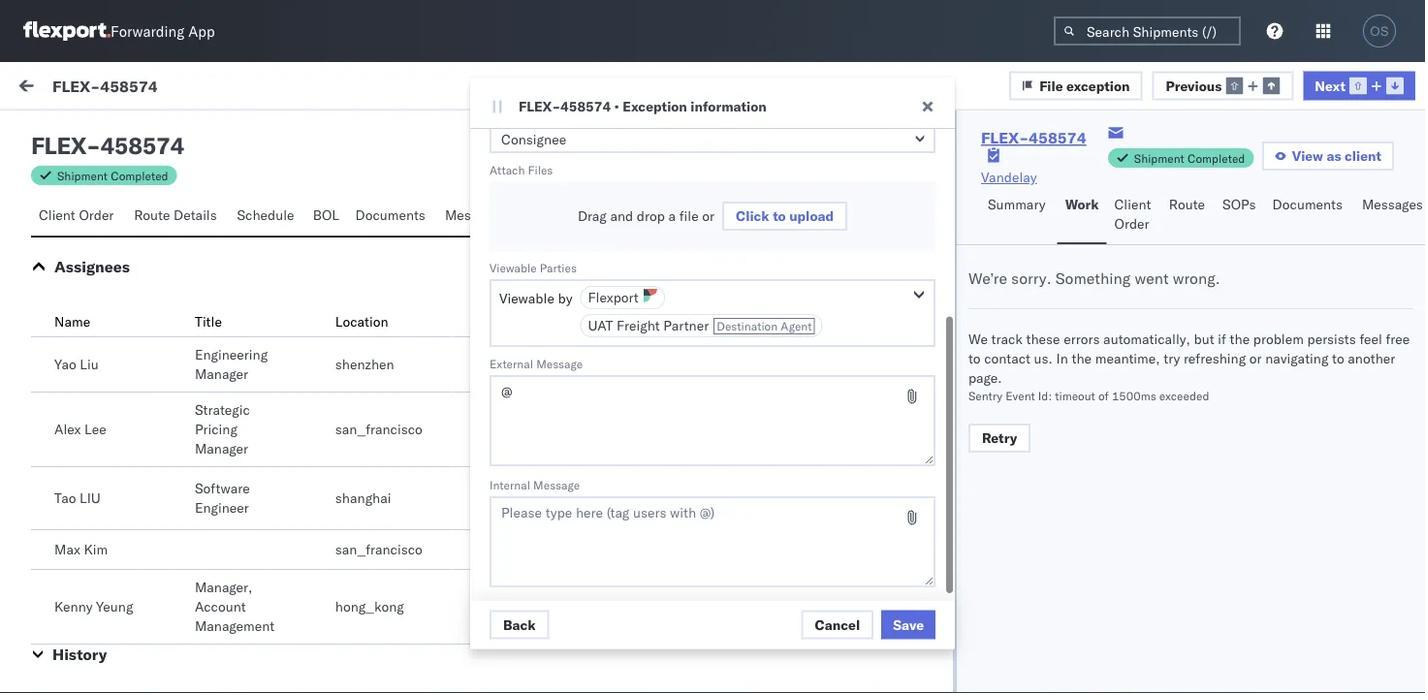 Task type: locate. For each thing, give the bounding box(es) containing it.
work for work button at the right top of the page
[[1065, 196, 1099, 213]]

1 6:47 from the top
[[581, 487, 611, 504]]

errors
[[1064, 331, 1100, 348]]

by
[[558, 290, 572, 307]]

zhao down management
[[166, 646, 197, 663]]

4 j z from the top
[[66, 648, 75, 660]]

1 horizontal spatial shipment completed
[[1134, 151, 1245, 165]]

-
[[86, 131, 100, 160], [799, 225, 808, 242], [799, 313, 808, 330], [799, 487, 808, 504], [799, 574, 808, 591], [799, 662, 808, 679]]

2026, left 12:33 on the bottom of the page
[[540, 400, 578, 417]]

j down flex
[[66, 212, 70, 224]]

1 please type here (tag users with @) text field from the top
[[490, 376, 936, 467]]

file up flex-458574 link on the right
[[1039, 77, 1063, 94]]

2026, up back button
[[540, 574, 578, 591]]

1 vertical spatial am
[[623, 313, 644, 330]]

j z down kenny
[[66, 648, 75, 660]]

2 j from the top
[[66, 387, 70, 399]]

1 ttt from the top
[[58, 243, 73, 260]]

1 vertical spatial dec 17, 2026, 6:47 pm pst
[[488, 574, 662, 591]]

0 vertical spatial please type here (tag users with @) text field
[[490, 376, 936, 467]]

back button
[[490, 610, 549, 639]]

(0) for external (0)
[[85, 123, 111, 140]]

1 horizontal spatial import
[[502, 503, 543, 520]]

resize handle column header for category
[[1079, 162, 1102, 693]]

17,
[[515, 487, 536, 504], [515, 574, 536, 591]]

work for my
[[55, 75, 106, 101]]

4 resize handle column header from the left
[[1390, 162, 1414, 693]]

exception down search shipments (/) text field
[[1067, 77, 1130, 94]]

shipment up related
[[1134, 151, 1185, 165]]

view
[[1292, 147, 1323, 164]]

20, for dec 20, 2026, 12:33 am pst
[[515, 400, 536, 417]]

viewable for viewable parties
[[490, 261, 537, 275]]

1 horizontal spatial documents
[[1273, 196, 1343, 213]]

1 vertical spatial 17,
[[515, 574, 536, 591]]

1 am from the top
[[623, 225, 644, 242]]

6 jason- from the top
[[94, 646, 137, 663]]

messages down time on the top of page
[[445, 207, 506, 223]]

jason- down yeung
[[94, 646, 137, 663]]

1 flex- 458574 from the top
[[1111, 225, 1202, 242]]

client
[[1345, 147, 1382, 164]]

20, for dec 20, 2026, 12:36 am pst
[[515, 225, 536, 242]]

2 test from the top
[[58, 505, 82, 522]]

0 vertical spatial am
[[623, 225, 644, 242]]

0 vertical spatial file
[[1039, 77, 1063, 94]]

client order down flex
[[39, 207, 114, 223]]

2 20, from the top
[[515, 313, 536, 330]]

cs
[[476, 480, 492, 497], [476, 543, 492, 560], [476, 600, 492, 617]]

3 test from the top
[[137, 384, 163, 401]]

z up tao liu
[[70, 474, 75, 486]]

flex- 458574 up "went"
[[1111, 225, 1202, 242]]

1 horizontal spatial route
[[1169, 196, 1205, 213]]

export down the sco
[[496, 543, 536, 560]]

external down my work
[[31, 123, 82, 140]]

flex-458574 • exception information
[[519, 98, 767, 115]]

file
[[1039, 77, 1063, 94], [819, 136, 843, 153]]

client order
[[1115, 196, 1151, 232], [39, 207, 114, 223]]

engineer
[[195, 499, 249, 516]]

20, down 'external message'
[[515, 400, 536, 417]]

flex-458574 down forwarding app link on the top
[[52, 76, 158, 95]]

internal for internal message
[[490, 478, 530, 493]]

0 horizontal spatial messages
[[445, 207, 506, 223]]

work button
[[1057, 187, 1107, 244]]

0 horizontal spatial flex-458574
[[52, 76, 158, 95]]

2 cs from the top
[[476, 543, 492, 560]]

0 vertical spatial cs
[[476, 480, 492, 497]]

route inside "button"
[[134, 207, 170, 223]]

to down the we at the right
[[968, 350, 981, 367]]

client order button down flex
[[31, 198, 126, 236]]

2 test from the top
[[137, 297, 163, 314]]

1 horizontal spatial internal
[[490, 478, 530, 493]]

4 dec from the top
[[488, 487, 512, 504]]

1 test from the top
[[137, 210, 163, 227]]

vandelay link
[[981, 168, 1037, 187]]

to down persists at the right
[[1332, 350, 1344, 367]]

2 z from the top
[[70, 387, 75, 399]]

route
[[1169, 196, 1205, 213], [134, 207, 170, 223]]

•
[[614, 98, 619, 115]]

work inside work button
[[1065, 196, 1099, 213]]

458574 up 'vandelay'
[[1029, 128, 1086, 147]]

logistics
[[476, 358, 531, 375], [476, 423, 531, 440]]

file exception up flex-458574 link on the right
[[1039, 77, 1130, 94]]

ttt for dec 20, 2026, 12:36 am pst
[[58, 243, 73, 260]]

5 jason-test zhao from the top
[[94, 559, 197, 576]]

logistics manager
[[476, 358, 588, 375], [476, 423, 588, 440]]

logistics up "internal message"
[[476, 423, 531, 440]]

2 j z from the top
[[66, 387, 75, 399]]

as
[[1327, 147, 1341, 164]]

0 vertical spatial or
[[702, 208, 715, 225]]

alex
[[54, 421, 81, 438]]

2 horizontal spatial (0)
[[292, 80, 317, 96]]

2 vertical spatial export
[[496, 600, 536, 617]]

20, for dec 20, 2026, 12:35 am pst
[[515, 313, 536, 330]]

completed down flex - 458574 on the top of the page
[[111, 168, 168, 183]]

1 vertical spatial file
[[819, 136, 843, 153]]

ttt for dec 20, 2026, 12:35 am pst
[[58, 331, 73, 348]]

0 horizontal spatial (0)
[[85, 123, 111, 140]]

1 resize handle column header from the left
[[456, 162, 479, 693]]

1 horizontal spatial external
[[490, 357, 533, 371]]

0 vertical spatial shipment completed
[[1134, 151, 1245, 165]]

0 vertical spatial work
[[55, 75, 106, 101]]

msg
[[85, 418, 111, 435]]

cancel button
[[801, 610, 874, 639]]

1 horizontal spatial work
[[1155, 168, 1180, 183]]

route down related work item/shipment on the top
[[1169, 196, 1205, 213]]

1 horizontal spatial or
[[1250, 350, 1262, 367]]

1 vertical spatial export
[[496, 543, 536, 560]]

0 vertical spatial test
[[58, 418, 82, 435]]

0 horizontal spatial documents
[[355, 207, 426, 223]]

jason- right the name on the left of page
[[94, 297, 137, 314]]

next button
[[1303, 71, 1416, 100]]

0 vertical spatial logistics manager
[[476, 358, 588, 375]]

1 vertical spatial shipment
[[57, 168, 108, 183]]

1 dec from the top
[[488, 225, 512, 242]]

cs down the sco
[[476, 543, 492, 560]]

messages button down time on the top of page
[[437, 198, 516, 236]]

3 resize handle column header from the left
[[1079, 162, 1102, 693]]

3 test from the top
[[58, 592, 82, 609]]

the down errors
[[1072, 350, 1092, 367]]

z down flex
[[70, 212, 75, 224]]

jason-test zhao down flex - 458574 on the top of the page
[[94, 210, 197, 227]]

1 vertical spatial internal
[[490, 478, 530, 493]]

0 horizontal spatial client
[[39, 207, 75, 223]]

or down problem
[[1250, 350, 1262, 367]]

click to upload button
[[722, 202, 847, 231]]

2026, up parties
[[540, 225, 578, 242]]

sorry.
[[1011, 269, 1052, 288]]

2 6:47 from the top
[[581, 574, 611, 591]]

work down viewable by on the top left
[[476, 313, 508, 330]]

3 j from the top
[[66, 561, 70, 573]]

1 vertical spatial exception
[[846, 136, 909, 153]]

0 vertical spatial 6:47
[[581, 487, 611, 504]]

0 horizontal spatial external
[[31, 123, 82, 140]]

file up category
[[819, 136, 843, 153]]

3 j z from the top
[[66, 561, 75, 573]]

z
[[70, 212, 75, 224], [70, 387, 75, 399], [70, 474, 75, 486], [70, 561, 75, 573], [70, 648, 75, 660]]

import up internal (0)
[[144, 80, 185, 96]]

0 vertical spatial dec 17, 2026, 6:47 pm pst
[[488, 487, 662, 504]]

dec 17, 2026, 6:47 pm pst
[[488, 487, 662, 504], [488, 574, 662, 591]]

1 vertical spatial pm
[[614, 574, 635, 591]]

retry button
[[968, 424, 1031, 453]]

internal
[[130, 123, 178, 140], [490, 478, 530, 493]]

save
[[893, 616, 924, 633]]

0 vertical spatial 20,
[[515, 225, 536, 242]]

1 horizontal spatial (0)
[[181, 123, 206, 140]]

1 j from the top
[[66, 212, 70, 224]]

to right click
[[773, 208, 786, 225]]

jason-test zhao
[[94, 210, 197, 227], [94, 297, 197, 314], [94, 384, 197, 401], [94, 472, 197, 489], [94, 559, 197, 576], [94, 646, 197, 663]]

3 zhao from the top
[[166, 384, 197, 401]]

1 vertical spatial logistics
[[476, 423, 531, 440]]

jason-test zhao up msg
[[94, 384, 197, 401]]

jason- down kim
[[94, 559, 137, 576]]

cs export down the sco
[[476, 543, 536, 560]]

export inside the cs export sco import
[[496, 480, 536, 497]]

persists
[[1307, 331, 1356, 348]]

4 zhao from the top
[[166, 472, 197, 489]]

export up 8, on the bottom of the page
[[496, 600, 536, 617]]

forwarding app
[[111, 22, 215, 40]]

ttt down the name on the left of page
[[58, 331, 73, 348]]

2 vertical spatial work
[[476, 313, 508, 330]]

(0) for message (0)
[[292, 80, 317, 96]]

ttt up the name on the left of page
[[58, 243, 73, 260]]

dec 20, 2026, 12:33 am pst
[[488, 400, 671, 417]]

manager down engineering
[[195, 366, 248, 382]]

client order down related
[[1115, 196, 1151, 232]]

2 please type here (tag users with @) text field from the top
[[490, 497, 936, 588]]

client order for the right client order button
[[1115, 196, 1151, 232]]

1 horizontal spatial client order
[[1115, 196, 1151, 232]]

0 vertical spatial logistics
[[476, 358, 531, 375]]

kenny
[[54, 598, 93, 615]]

ttt
[[58, 243, 73, 260], [58, 331, 73, 348]]

import
[[144, 80, 185, 96], [502, 503, 543, 520]]

responsibility
[[511, 313, 598, 330]]

to
[[773, 208, 786, 225], [968, 350, 981, 367], [1332, 350, 1344, 367]]

flex- 458574 for dec 20, 2026, 12:33 am pst
[[1111, 400, 1202, 417]]

documents right bol button
[[355, 207, 426, 223]]

z for dec 20, 2026, 12:36 am pst
[[70, 212, 75, 224]]

work
[[55, 75, 106, 101], [1155, 168, 1180, 183]]

j z for dec 8, 2026, 6:39 pm pst
[[66, 648, 75, 660]]

internal inside button
[[130, 123, 178, 140]]

1 export from the top
[[496, 480, 536, 497]]

1 vertical spatial 20,
[[515, 313, 536, 330]]

5 dec from the top
[[488, 574, 512, 591]]

to inside button
[[773, 208, 786, 225]]

completed up item/shipment
[[1188, 151, 1245, 165]]

san_francisco down shanghai
[[335, 541, 423, 558]]

logistics manager down dec 20, 2026, 12:33 am pst
[[476, 423, 588, 440]]

am for 12:33
[[623, 400, 644, 417]]

(0) down my work
[[85, 123, 111, 140]]

0 horizontal spatial assignees button
[[54, 257, 130, 276]]

test up max
[[58, 505, 82, 522]]

jason- up msg
[[94, 384, 137, 401]]

6 dec from the top
[[488, 662, 512, 679]]

2 17, from the top
[[515, 574, 536, 591]]

12:35
[[581, 313, 619, 330]]

1 test from the top
[[58, 418, 82, 435]]

j
[[66, 212, 70, 224], [66, 387, 70, 399], [66, 561, 70, 573], [66, 648, 70, 660]]

cs left back
[[476, 600, 492, 617]]

zhao
[[166, 210, 197, 227], [166, 297, 197, 314], [166, 384, 197, 401], [166, 472, 197, 489], [166, 559, 197, 576], [166, 646, 197, 663]]

j for dec 20, 2026, 12:36 am pst
[[66, 212, 70, 224]]

j z down flex
[[66, 212, 75, 224]]

2 horizontal spatial work
[[1065, 196, 1099, 213]]

test left lee
[[58, 418, 82, 435]]

pm
[[614, 487, 635, 504], [614, 574, 635, 591], [606, 662, 626, 679]]

0 vertical spatial cs export
[[476, 543, 536, 560]]

1 horizontal spatial the
[[1230, 331, 1250, 348]]

viewable by
[[499, 290, 572, 307]]

0 horizontal spatial the
[[1072, 350, 1092, 367]]

1 vertical spatial file exception
[[819, 136, 909, 153]]

the
[[1230, 331, 1250, 348], [1072, 350, 1092, 367]]

0 horizontal spatial assignees
[[54, 257, 130, 276]]

1 jason-test zhao from the top
[[94, 210, 197, 227]]

work right related
[[1155, 168, 1180, 183]]

exceeded
[[1159, 388, 1209, 403]]

2 jason-test zhao from the top
[[94, 297, 197, 314]]

file exception button
[[1009, 71, 1143, 100], [1009, 71, 1143, 100], [789, 130, 922, 159], [789, 130, 922, 159]]

manager inside "engineering manager"
[[195, 366, 248, 382]]

17, for j
[[515, 574, 536, 591]]

0 horizontal spatial or
[[702, 208, 715, 225]]

0 vertical spatial exception
[[1067, 77, 1130, 94]]

jason- down flex - 458574 on the top of the page
[[94, 210, 137, 227]]

jason-test zhao down yeung
[[94, 646, 197, 663]]

timeout
[[1055, 388, 1095, 403]]

the right if
[[1230, 331, 1250, 348]]

2 vertical spatial cs
[[476, 600, 492, 617]]

flex- right my
[[52, 76, 100, 95]]

1 vertical spatial work
[[1065, 196, 1099, 213]]

upload
[[556, 135, 602, 152]]

zhao up pricing
[[166, 384, 197, 401]]

client order button
[[1107, 187, 1161, 244], [31, 198, 126, 236]]

1 vertical spatial please type here (tag users with @) text field
[[490, 497, 936, 588]]

1 vertical spatial 6:47
[[581, 574, 611, 591]]

order
[[79, 207, 114, 223], [1115, 215, 1149, 232]]

1 vertical spatial flex-458574
[[981, 128, 1086, 147]]

my work
[[19, 75, 106, 101]]

dec 17, 2026, 6:47 pm pst down dec 20, 2026, 12:33 am pst
[[488, 487, 662, 504]]

1 vertical spatial shipment completed
[[57, 168, 168, 183]]

0 horizontal spatial shipment
[[57, 168, 108, 183]]

1 17, from the top
[[515, 487, 536, 504]]

viewable up work responsibility
[[499, 290, 554, 307]]

j for dec 20, 2026, 12:33 am pst
[[66, 387, 70, 399]]

1 vertical spatial assignees button
[[54, 257, 130, 276]]

5 z from the top
[[70, 648, 75, 660]]

external
[[31, 123, 82, 140], [490, 357, 533, 371]]

z down kenny
[[70, 648, 75, 660]]

1 vertical spatial ttt
[[58, 331, 73, 348]]

0 vertical spatial import
[[144, 80, 185, 96]]

completed
[[1188, 151, 1245, 165], [111, 168, 168, 183]]

Search Shipments (/) text field
[[1054, 16, 1241, 46]]

1 dec 17, 2026, 6:47 pm pst from the top
[[488, 487, 662, 504]]

1 vertical spatial cs export
[[476, 600, 536, 617]]

message (0)
[[235, 80, 317, 96]]

my
[[19, 75, 50, 101]]

0 horizontal spatial internal
[[130, 123, 178, 140]]

1 j z from the top
[[66, 212, 75, 224]]

2 resize handle column header from the left
[[767, 162, 790, 693]]

2 ttt from the top
[[58, 331, 73, 348]]

logistics down work responsibility
[[476, 358, 531, 375]]

flex- 458574 for dec 20, 2026, 12:36 am pst
[[1111, 225, 1202, 242]]

forwarding
[[111, 22, 184, 40]]

route left details
[[134, 207, 170, 223]]

1 vertical spatial cs
[[476, 543, 492, 560]]

1 z from the top
[[70, 212, 75, 224]]

2 dec from the top
[[488, 313, 512, 330]]

shenzhen
[[335, 356, 394, 373]]

6:47 for j
[[581, 574, 611, 591]]

(0) down import work button
[[181, 123, 206, 140]]

import down "internal message"
[[502, 503, 543, 520]]

we're sorry. something went wrong.
[[968, 269, 1220, 288]]

exception up category
[[846, 136, 909, 153]]

1 san_francisco from the top
[[335, 421, 423, 438]]

client
[[1115, 196, 1151, 213], [39, 207, 75, 223]]

shipment completed up related work item/shipment on the top
[[1134, 151, 1245, 165]]

2 export from the top
[[496, 543, 536, 560]]

2 vertical spatial am
[[623, 400, 644, 417]]

route button
[[1161, 187, 1215, 244]]

documents for left documents button
[[355, 207, 426, 223]]

6:47 right "internal message"
[[581, 487, 611, 504]]

pst
[[647, 225, 671, 242], [647, 313, 671, 330], [647, 400, 671, 417], [638, 487, 662, 504], [638, 574, 662, 591], [630, 662, 654, 679]]

1 vertical spatial the
[[1072, 350, 1092, 367]]

flex- right of
[[1111, 400, 1151, 417]]

1 vertical spatial work
[[1155, 168, 1180, 183]]

4 z from the top
[[70, 561, 75, 573]]

or right file
[[702, 208, 715, 225]]

1 vertical spatial test
[[58, 505, 82, 522]]

flex- 458574
[[1111, 225, 1202, 242], [1111, 400, 1202, 417]]

0 horizontal spatial client order
[[39, 207, 114, 223]]

3 20, from the top
[[515, 400, 536, 417]]

z down yao liu
[[70, 387, 75, 399]]

engineering
[[195, 346, 268, 363]]

1 vertical spatial flex- 458574
[[1111, 400, 1202, 417]]

0 vertical spatial flex-458574
[[52, 76, 158, 95]]

1 20, from the top
[[515, 225, 536, 242]]

2 vertical spatial test
[[58, 592, 82, 609]]

6:47 up "6:39"
[[581, 574, 611, 591]]

1 cs from the top
[[476, 480, 492, 497]]

0 horizontal spatial file
[[819, 136, 843, 153]]

Please type here (tag users with @) text field
[[490, 376, 936, 467], [490, 497, 936, 588]]

engineering manager
[[195, 346, 268, 382]]

test for j
[[58, 592, 82, 609]]

2 flex- 458574 from the top
[[1111, 400, 1202, 417]]

name
[[54, 313, 90, 330]]

flex- up 'vandelay'
[[981, 128, 1029, 147]]

20, down viewable by on the top left
[[515, 313, 536, 330]]

file exception
[[1039, 77, 1130, 94], [819, 136, 909, 153]]

previous button
[[1152, 71, 1294, 100]]

1 zhao from the top
[[166, 210, 197, 227]]

0 vertical spatial assignees
[[524, 207, 590, 223]]

save button
[[882, 610, 936, 639]]

client down related
[[1115, 196, 1151, 213]]

work up internal (0)
[[188, 80, 220, 96]]

external (0)
[[31, 123, 111, 140]]

exception
[[1067, 77, 1130, 94], [846, 136, 909, 153]]

0 vertical spatial work
[[188, 80, 220, 96]]

work right summary "button"
[[1065, 196, 1099, 213]]

2 dec 17, 2026, 6:47 pm pst from the top
[[488, 574, 662, 591]]

4 j from the top
[[66, 648, 70, 660]]

3 am from the top
[[623, 400, 644, 417]]

0 vertical spatial export
[[496, 480, 536, 497]]

resize handle column header
[[456, 162, 479, 693], [767, 162, 790, 693], [1079, 162, 1102, 693], [1390, 162, 1414, 693]]

external inside button
[[31, 123, 82, 140]]

1 horizontal spatial completed
[[1188, 151, 1245, 165]]

lee
[[84, 421, 106, 438]]

6 test from the top
[[137, 646, 163, 663]]

3 dec from the top
[[488, 400, 512, 417]]

route inside button
[[1169, 196, 1205, 213]]

4 test from the top
[[137, 472, 163, 489]]

we
[[968, 331, 988, 348]]

documents down "view"
[[1273, 196, 1343, 213]]

flex-458574
[[52, 76, 158, 95], [981, 128, 1086, 147]]

viewable up viewable by on the top left
[[490, 261, 537, 275]]

order down related
[[1115, 215, 1149, 232]]

location
[[335, 313, 388, 330]]

messages button down "client"
[[1354, 187, 1425, 244]]

flex-
[[52, 76, 100, 95], [519, 98, 560, 115], [981, 128, 1029, 147], [1111, 225, 1151, 242], [1111, 313, 1151, 330], [1111, 400, 1151, 417]]

route details button
[[126, 198, 229, 236]]

2 logistics from the top
[[476, 423, 531, 440]]

client down flex
[[39, 207, 75, 223]]

zhao up engineering
[[166, 297, 197, 314]]

flex-458574 up 'vandelay'
[[981, 128, 1086, 147]]

2 am from the top
[[623, 313, 644, 330]]

0 vertical spatial san_francisco
[[335, 421, 423, 438]]

0 vertical spatial flex- 458574
[[1111, 225, 1202, 242]]

2 vertical spatial 20,
[[515, 400, 536, 417]]

j down max
[[66, 561, 70, 573]]

test left yeung
[[58, 592, 82, 609]]

0 horizontal spatial route
[[134, 207, 170, 223]]

0 vertical spatial viewable
[[490, 261, 537, 275]]

0 vertical spatial ttt
[[58, 243, 73, 260]]

cs up the sco
[[476, 480, 492, 497]]



Task type: vqa. For each thing, say whether or not it's contained in the screenshot.
"Type" to the bottom
no



Task type: describe. For each thing, give the bounding box(es) containing it.
external for external message
[[490, 357, 533, 371]]

these
[[1026, 331, 1060, 348]]

0 horizontal spatial shipment completed
[[57, 168, 168, 183]]

1 horizontal spatial messages
[[1362, 196, 1423, 213]]

1 horizontal spatial shipment
[[1134, 151, 1185, 165]]

import work
[[144, 80, 220, 96]]

management
[[195, 618, 275, 635]]

flex-458574 link
[[981, 128, 1086, 147]]

0 vertical spatial completed
[[1188, 151, 1245, 165]]

1500ms
[[1112, 388, 1156, 403]]

6 zhao from the top
[[166, 646, 197, 663]]

file
[[679, 208, 699, 225]]

3 cs from the top
[[476, 600, 492, 617]]

6 jason-test zhao from the top
[[94, 646, 197, 663]]

summary button
[[980, 187, 1057, 244]]

2 logistics manager from the top
[[476, 423, 588, 440]]

tao liu
[[54, 490, 101, 507]]

import inside the cs export sco import
[[502, 503, 543, 520]]

shanghai
[[335, 490, 391, 507]]

we track these errors automatically, but if the problem persists feel free to contact us. in the meantime, try refreshing or navigating to another page. sentry event id: timeout of 1500ms exceeded
[[968, 331, 1410, 403]]

if
[[1218, 331, 1226, 348]]

please type here (tag users with @) text field for external message
[[490, 376, 936, 467]]

drop
[[637, 208, 665, 225]]

something
[[1056, 269, 1131, 288]]

or inside we track these errors automatically, but if the problem persists feel free to contact us. in the meantime, try refreshing or navigating to another page. sentry event id: timeout of 1500ms exceeded
[[1250, 350, 1262, 367]]

1 logistics from the top
[[476, 358, 531, 375]]

sops button
[[1215, 187, 1265, 244]]

2 jason- from the top
[[94, 297, 137, 314]]

next
[[1315, 77, 1346, 94]]

test for z
[[58, 505, 82, 522]]

am for 12:35
[[623, 313, 644, 330]]

automatically,
[[1103, 331, 1191, 348]]

related
[[1112, 168, 1152, 183]]

manager,
[[195, 579, 253, 596]]

4 jason-test zhao from the top
[[94, 472, 197, 489]]

0 vertical spatial assignees button
[[516, 198, 598, 236]]

document
[[605, 135, 672, 152]]

app
[[188, 22, 215, 40]]

time
[[489, 168, 514, 183]]

external for external (0)
[[31, 123, 82, 140]]

6:47 for z
[[581, 487, 611, 504]]

dec 20, 2026, 12:36 am pst
[[488, 225, 671, 242]]

5 zhao from the top
[[166, 559, 197, 576]]

yeung
[[96, 598, 133, 615]]

history
[[52, 645, 107, 664]]

Consignee  text field
[[490, 125, 936, 154]]

j z for dec 20, 2026, 12:36 am pst
[[66, 212, 75, 224]]

2 vertical spatial pm
[[606, 662, 626, 679]]

12:33
[[581, 400, 619, 417]]

1 horizontal spatial documents button
[[1265, 187, 1354, 244]]

uat
[[588, 318, 613, 334]]

flex- up "went"
[[1111, 225, 1151, 242]]

z for dec 8, 2026, 6:39 pm pst
[[70, 648, 75, 660]]

external message
[[490, 357, 583, 371]]

max
[[54, 541, 80, 558]]

manager inside strategic pricing manager
[[195, 440, 248, 457]]

458574 left •
[[560, 98, 611, 115]]

flexport
[[588, 289, 639, 306]]

0 horizontal spatial documents button
[[348, 198, 437, 236]]

4 jason- from the top
[[94, 472, 137, 489]]

kim
[[84, 541, 108, 558]]

1 horizontal spatial flex-458574
[[981, 128, 1086, 147]]

strategic pricing manager
[[195, 401, 250, 457]]

page.
[[968, 369, 1002, 386]]

j z for dec 20, 2026, 12:33 am pst
[[66, 387, 75, 399]]

route for route details
[[134, 207, 170, 223]]

manager down dec 20, 2026, 12:33 am pst
[[534, 423, 588, 440]]

attach files
[[490, 163, 553, 177]]

upload
[[789, 208, 834, 225]]

message down 'responsibility'
[[536, 357, 583, 371]]

0 horizontal spatial client order button
[[31, 198, 126, 236]]

documents for the rightmost documents button
[[1273, 196, 1343, 213]]

2 horizontal spatial to
[[1332, 350, 1344, 367]]

retry
[[982, 430, 1017, 446]]

1 logistics manager from the top
[[476, 358, 588, 375]]

0 vertical spatial the
[[1230, 331, 1250, 348]]

account
[[195, 598, 246, 615]]

work for related
[[1155, 168, 1180, 183]]

click
[[736, 208, 769, 225]]

no filters applied
[[339, 80, 445, 96]]

category
[[800, 168, 848, 183]]

3 jason-test zhao from the top
[[94, 384, 197, 401]]

1 horizontal spatial exception
[[1067, 77, 1130, 94]]

internal for internal (0)
[[130, 123, 178, 140]]

title
[[195, 313, 222, 330]]

message right import work
[[235, 80, 292, 96]]

2026, right 8, on the bottom of the page
[[532, 662, 569, 679]]

0 horizontal spatial messages button
[[437, 198, 516, 236]]

internal (0) button
[[122, 114, 218, 152]]

5 test from the top
[[137, 559, 163, 576]]

dec 17, 2026, 6:47 pm pst for z
[[488, 487, 662, 504]]

2 san_francisco from the top
[[335, 541, 423, 558]]

work inside import work button
[[188, 80, 220, 96]]

freight
[[617, 318, 660, 334]]

message down dec 20, 2026, 12:33 am pst
[[533, 478, 580, 493]]

manager down 'responsibility'
[[534, 358, 588, 375]]

agent
[[781, 319, 812, 334]]

view as client button
[[1262, 142, 1394, 171]]

1 horizontal spatial client order button
[[1107, 187, 1161, 244]]

summary
[[988, 196, 1046, 213]]

client order for the left client order button
[[39, 207, 114, 223]]

resize handle column header for related work item/shipment
[[1390, 162, 1414, 693]]

0 horizontal spatial completed
[[111, 168, 168, 183]]

flexport button
[[580, 286, 665, 310]]

1 jason- from the top
[[94, 210, 137, 227]]

sentry
[[968, 388, 1003, 403]]

exception
[[623, 98, 687, 115]]

flexport. image
[[23, 21, 111, 41]]

2026, down by
[[540, 313, 578, 330]]

files
[[528, 163, 553, 177]]

problem
[[1253, 331, 1304, 348]]

z for dec 17, 2026, 6:47 pm pst
[[70, 561, 75, 573]]

2 cs export from the top
[[476, 600, 536, 617]]

viewable for viewable by
[[499, 290, 554, 307]]

1 horizontal spatial order
[[1115, 215, 1149, 232]]

1 cs export from the top
[[476, 543, 536, 560]]

sco
[[476, 503, 499, 520]]

of
[[1098, 388, 1109, 403]]

am for 12:36
[[623, 225, 644, 242]]

destination
[[717, 319, 778, 334]]

upload document
[[556, 135, 672, 152]]

but
[[1194, 331, 1215, 348]]

458574 up wrong.
[[1151, 225, 1202, 242]]

viewable parties
[[490, 261, 577, 275]]

work for work responsibility
[[476, 313, 508, 330]]

bol button
[[305, 198, 348, 236]]

cs inside the cs export sco import
[[476, 480, 492, 497]]

resize handle column header for time
[[767, 162, 790, 693]]

j for dec 8, 2026, 6:39 pm pst
[[66, 648, 70, 660]]

view as client
[[1292, 147, 1382, 164]]

schedule button
[[229, 198, 305, 236]]

uat freight partner destination agent
[[588, 318, 812, 334]]

track
[[991, 331, 1023, 348]]

navigating
[[1265, 350, 1329, 367]]

2026, right the sco
[[540, 487, 578, 504]]

2 zhao from the top
[[166, 297, 197, 314]]

test msg
[[58, 418, 111, 435]]

3 z from the top
[[70, 474, 75, 486]]

flex
[[31, 131, 86, 160]]

vandelay
[[981, 169, 1037, 186]]

went
[[1135, 269, 1169, 288]]

3 jason- from the top
[[94, 384, 137, 401]]

3 export from the top
[[496, 600, 536, 617]]

0 vertical spatial pm
[[614, 487, 635, 504]]

1 horizontal spatial messages button
[[1354, 187, 1425, 244]]

filters
[[360, 80, 396, 96]]

click to upload
[[736, 208, 834, 225]]

applied
[[399, 80, 445, 96]]

dec 17, 2026, 6:47 pm pst for j
[[488, 574, 662, 591]]

z for dec 20, 2026, 12:33 am pst
[[70, 387, 75, 399]]

5 jason- from the top
[[94, 559, 137, 576]]

0 horizontal spatial exception
[[846, 136, 909, 153]]

flex- up the 'upload'
[[519, 98, 560, 115]]

(0) for internal (0)
[[181, 123, 206, 140]]

please type here (tag users with @) text field for internal message
[[490, 497, 936, 588]]

message down flex - 458574 on the top of the page
[[60, 168, 107, 183]]

a
[[669, 208, 676, 225]]

id:
[[1038, 388, 1052, 403]]

458574 down import work button
[[100, 131, 184, 160]]

1 horizontal spatial to
[[968, 350, 981, 367]]

drag and drop a file or
[[578, 208, 715, 225]]

1 horizontal spatial file exception
[[1039, 77, 1130, 94]]

458574 down try
[[1151, 400, 1202, 417]]

resize handle column header for message
[[456, 162, 479, 693]]

work responsibility
[[476, 313, 598, 330]]

17, for z
[[515, 487, 536, 504]]

458574 down forwarding app link on the top
[[100, 76, 158, 95]]

software engineer
[[195, 480, 250, 516]]

yao liu
[[54, 356, 99, 373]]

6:39
[[573, 662, 602, 679]]

free
[[1386, 331, 1410, 348]]

flex- up automatically,
[[1111, 313, 1151, 330]]

internal message
[[490, 478, 580, 493]]

j z for dec 17, 2026, 6:47 pm pst
[[66, 561, 75, 573]]

route for route
[[1169, 196, 1205, 213]]

1 vertical spatial assignees
[[54, 257, 130, 276]]

0 horizontal spatial file exception
[[819, 136, 909, 153]]

import inside button
[[144, 80, 185, 96]]

attach
[[490, 163, 525, 177]]

flex - 458574
[[31, 131, 184, 160]]

1 horizontal spatial client
[[1115, 196, 1151, 213]]

and
[[610, 208, 633, 225]]

j for dec 17, 2026, 6:47 pm pst
[[66, 561, 70, 573]]

0 horizontal spatial order
[[79, 207, 114, 223]]

previous
[[1166, 77, 1222, 94]]

strategic
[[195, 401, 250, 418]]



